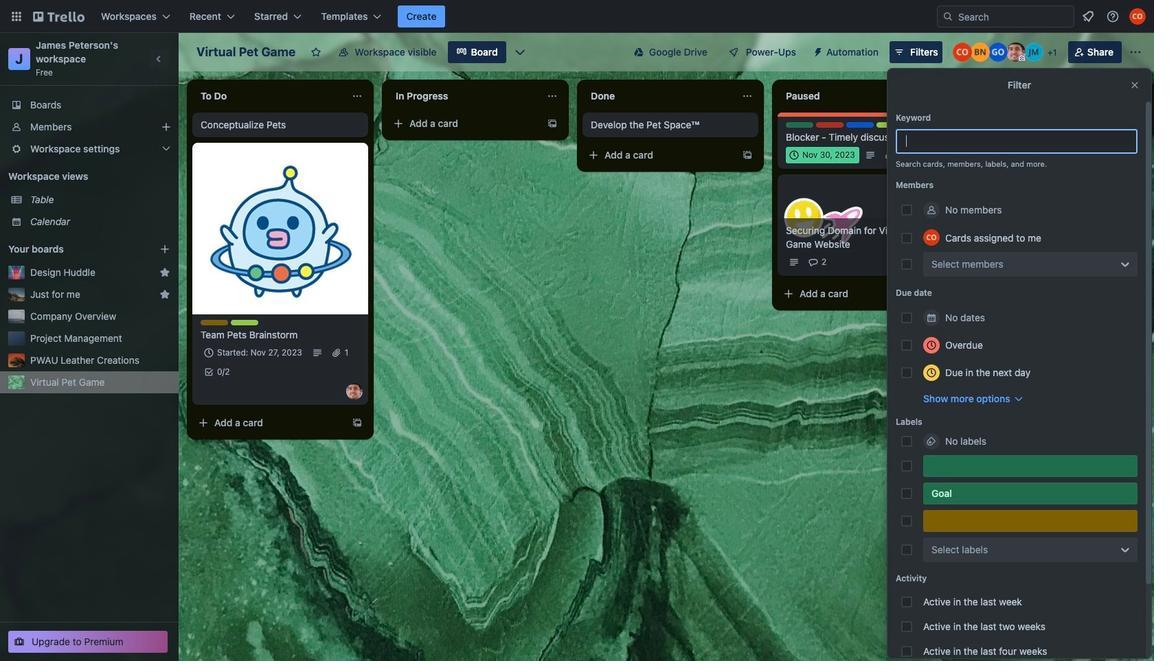Task type: describe. For each thing, give the bounding box(es) containing it.
james peterson (jamespeterson93) image
[[346, 383, 363, 400]]

2 vertical spatial create from template… image
[[352, 418, 363, 429]]

1 horizontal spatial christina overa (christinaovera) image
[[953, 43, 972, 62]]

back to home image
[[33, 5, 84, 27]]

add board image
[[159, 244, 170, 255]]

james peterson (jamespeterson93) image
[[1006, 43, 1025, 62]]

ben nelson (bennelson96) image
[[971, 43, 990, 62]]

this member is an admin of this board. image
[[1019, 56, 1025, 62]]

star or unstar board image
[[311, 47, 322, 58]]

search image
[[942, 11, 953, 22]]

color: yellow, title: none element
[[923, 510, 1138, 532]]

Search field
[[953, 7, 1074, 26]]

sm image
[[807, 41, 826, 60]]

color: bold lime, title: "team task" element
[[231, 320, 258, 326]]

color: red, title: "blocker" element
[[816, 122, 844, 128]]

color: green, title: none element
[[923, 455, 1138, 477]]

1 vertical spatial christina overa (christinaovera) image
[[923, 229, 940, 246]]

1 horizontal spatial color: green, title: "goal" element
[[923, 483, 1138, 505]]

create from template… image
[[547, 118, 558, 129]]

jeremy miller (jeremymiller198) image
[[1024, 43, 1043, 62]]

close popover image
[[1129, 80, 1140, 91]]

color: yellow, title: none image
[[201, 320, 228, 326]]

0 notifications image
[[1080, 8, 1096, 25]]

workspace navigation collapse icon image
[[150, 49, 169, 69]]



Task type: vqa. For each thing, say whether or not it's contained in the screenshot.
Your boards with 8 items element at the left top
no



Task type: locate. For each thing, give the bounding box(es) containing it.
0 horizontal spatial create from template… image
[[352, 418, 363, 429]]

0 vertical spatial create from template… image
[[1132, 118, 1143, 129]]

christina overa (christinaovera) image
[[1129, 8, 1146, 25]]

0 vertical spatial christina overa (christinaovera) image
[[953, 43, 972, 62]]

1 vertical spatial create from template… image
[[742, 150, 753, 161]]

Enter a keyword… text field
[[896, 129, 1138, 154]]

1 starred icon image from the top
[[159, 267, 170, 278]]

show menu image
[[1129, 45, 1142, 59]]

create from template… image
[[1132, 118, 1143, 129], [742, 150, 753, 161], [352, 418, 363, 429]]

0 vertical spatial starred icon image
[[159, 267, 170, 278]]

None text field
[[192, 85, 346, 107]]

christina overa (christinaovera) image
[[953, 43, 972, 62], [923, 229, 940, 246]]

None checkbox
[[786, 147, 859, 163]]

open information menu image
[[1106, 10, 1120, 23]]

1 vertical spatial starred icon image
[[159, 289, 170, 300]]

google drive icon image
[[634, 47, 644, 57]]

2 starred icon image from the top
[[159, 289, 170, 300]]

Board name text field
[[190, 41, 302, 63]]

0 horizontal spatial christina overa (christinaovera) image
[[923, 229, 940, 246]]

color: bold lime, title: none image
[[877, 122, 904, 128]]

color: green, title: "goal" element up color: yellow, title: none element
[[923, 483, 1138, 505]]

your boards with 6 items element
[[8, 241, 139, 258]]

1 vertical spatial color: green, title: "goal" element
[[923, 483, 1138, 505]]

gary orlando (garyorlando) image
[[988, 43, 1008, 62]]

color: blue, title: "fyi" element
[[846, 122, 874, 128]]

starred icon image
[[159, 267, 170, 278], [159, 289, 170, 300]]

color: green, title: "goal" element left color: red, title: "blocker" "element"
[[786, 122, 813, 128]]

2 horizontal spatial create from template… image
[[1132, 118, 1143, 129]]

None text field
[[387, 85, 541, 107], [583, 85, 736, 107], [778, 85, 931, 107], [387, 85, 541, 107], [583, 85, 736, 107], [778, 85, 931, 107]]

1 horizontal spatial create from template… image
[[742, 150, 753, 161]]

0 vertical spatial color: green, title: "goal" element
[[786, 122, 813, 128]]

customize views image
[[513, 45, 527, 59]]

color: green, title: "goal" element
[[786, 122, 813, 128], [923, 483, 1138, 505]]

primary element
[[0, 0, 1154, 33]]

0 horizontal spatial color: green, title: "goal" element
[[786, 122, 813, 128]]



